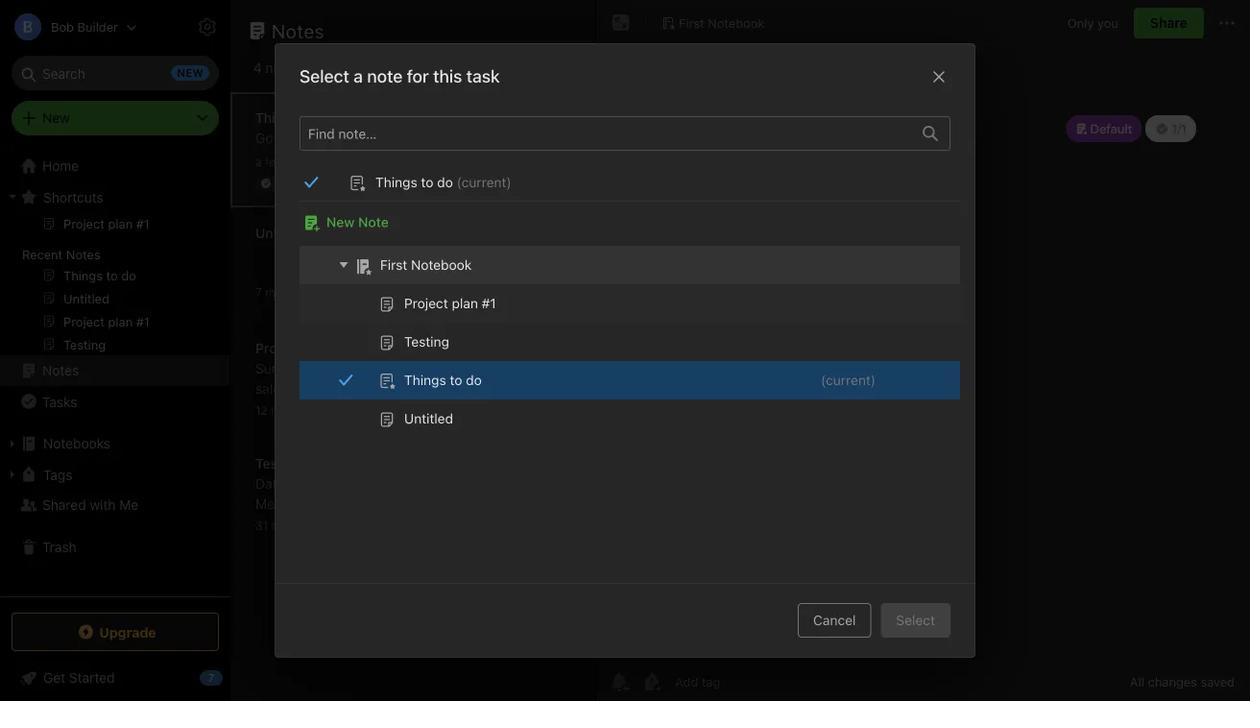 Task type: vqa. For each thing, say whether or not it's contained in the screenshot.
First inside cell
yes



Task type: locate. For each thing, give the bounding box(es) containing it.
2 horizontal spatial 1
[[418, 332, 424, 348]]

1 horizontal spatial notebook
[[708, 15, 765, 30]]

1 vertical spatial new
[[327, 214, 355, 230]]

3 down sales
[[255, 401, 264, 417]]

note
[[358, 214, 389, 230]]

(current)
[[457, 174, 512, 190], [821, 372, 876, 388]]

0 horizontal spatial 2
[[400, 421, 408, 437]]

in 1 hour button
[[393, 328, 467, 353]]

1 horizontal spatial 1
[[358, 421, 364, 437]]

0 horizontal spatial first notebook
[[380, 257, 472, 273]]

tomorrow button
[[459, 280, 542, 305]]

1 vertical spatial untitled
[[404, 411, 453, 426]]

ago
[[334, 155, 354, 169], [312, 286, 332, 299], [317, 404, 338, 417], [318, 519, 338, 533]]

testing up date
[[255, 456, 302, 472]]

1 horizontal spatial 4
[[376, 401, 385, 417]]

2 horizontal spatial select
[[896, 612, 935, 628]]

1 horizontal spatial 3
[[444, 421, 452, 437]]

1 horizontal spatial meeting
[[417, 516, 468, 532]]

expand note image
[[610, 12, 633, 35]]

first inside first notebook cell
[[380, 257, 407, 273]]

agenda
[[278, 496, 325, 512]]

summary
[[255, 361, 314, 377]]

tree containing home
[[0, 151, 231, 595]]

testing row
[[300, 323, 970, 361]]

1 down flag button at the left bottom of page
[[358, 421, 364, 437]]

notes down "status"
[[309, 536, 344, 552]]

1 horizontal spatial 2
[[448, 381, 456, 397]]

things inside row
[[404, 372, 446, 388]]

2 vertical spatial things to do
[[404, 372, 482, 388]]

expand notebooks image
[[5, 436, 20, 451]]

2
[[448, 381, 456, 397], [400, 421, 408, 437]]

notes down action
[[471, 516, 506, 532]]

1 vertical spatial plan
[[304, 340, 331, 356]]

0 vertical spatial notes
[[266, 60, 300, 76]]

task left le...
[[455, 421, 484, 437]]

share button
[[1134, 8, 1204, 38]]

repeat button
[[638, 280, 717, 305]]

1 right in
[[418, 332, 424, 348]]

week left 5
[[459, 401, 494, 417]]

1 vertical spatial notes
[[471, 516, 506, 532]]

task down 12 minutes ago
[[326, 421, 355, 437]]

ago for 7 minutes ago
[[312, 286, 332, 299]]

mm/dd/yy down 12 minutes ago
[[255, 421, 323, 437]]

a left for
[[354, 66, 363, 86]]

notes right recent
[[66, 247, 101, 261]]

4 left le...
[[487, 421, 496, 437]]

notes
[[272, 19, 325, 42], [66, 247, 101, 261], [42, 363, 79, 378], [378, 496, 415, 512]]

tasks
[[42, 394, 77, 409]]

flag button
[[352, 368, 438, 414]]

4
[[254, 60, 262, 76], [376, 401, 385, 417], [487, 421, 496, 437]]

with
[[90, 497, 116, 513]]

1 vertical spatial things to do
[[387, 165, 465, 181]]

first right the expand note image at the top of the page
[[679, 15, 705, 30]]

shared
[[42, 497, 86, 513]]

shortcuts
[[43, 189, 104, 205]]

0 vertical spatial untitled
[[255, 225, 306, 241]]

0 vertical spatial select
[[300, 66, 349, 86]]

0 horizontal spatial 3
[[255, 401, 264, 417]]

select for select a note for this task
[[300, 66, 349, 86]]

3 down major
[[444, 421, 452, 437]]

upgrade button
[[12, 613, 219, 651]]

custom
[[572, 284, 620, 300]]

select for select a note…
[[374, 284, 414, 300]]

1 vertical spatial (current)
[[821, 372, 876, 388]]

to inside field
[[433, 165, 445, 181]]

0 horizontal spatial me
[[119, 497, 139, 513]]

a for select a note…
[[417, 284, 425, 300]]

notes
[[266, 60, 300, 76], [471, 516, 506, 532], [309, 536, 344, 552]]

tags button
[[0, 459, 230, 490]]

settings image
[[196, 15, 219, 38]]

tree
[[0, 151, 231, 595]]

ago down "lululemon"
[[317, 404, 338, 417]]

select down move
[[374, 284, 414, 300]]

1 horizontal spatial plan
[[452, 295, 478, 311]]

plan up hour
[[452, 295, 478, 311]]

1 horizontal spatial select
[[374, 284, 414, 300]]

1 vertical spatial meeting
[[255, 536, 306, 552]]

ago right 7
[[312, 286, 332, 299]]

things
[[255, 110, 299, 126], [387, 165, 429, 181], [376, 174, 418, 190], [404, 372, 446, 388]]

2 vertical spatial 1
[[358, 421, 364, 437]]

1 horizontal spatial project
[[404, 295, 448, 311]]

the
[[293, 130, 313, 146]]

0 vertical spatial project plan #1
[[404, 295, 496, 311]]

to inside row
[[450, 372, 462, 388]]

go
[[255, 130, 273, 146], [374, 216, 392, 231]]

1 down "lululemon"
[[329, 381, 335, 397]]

you
[[1098, 16, 1119, 30]]

first up select a note…
[[380, 257, 407, 273]]

new up home
[[42, 110, 70, 126]]

0 vertical spatial 3
[[255, 401, 264, 417]]

4 up go to the beach
[[254, 60, 262, 76]]

31 minutes ago
[[255, 519, 338, 533]]

0 vertical spatial first notebook
[[679, 15, 765, 30]]

assignee
[[255, 516, 312, 532]]

0 vertical spatial plan
[[452, 295, 478, 311]]

4 task from the left
[[455, 421, 484, 437]]

1 horizontal spatial untitled
[[404, 411, 453, 426]]

status
[[316, 516, 355, 532]]

project inside the project plan #1 row
[[404, 295, 448, 311]]

0 vertical spatial go
[[255, 130, 273, 146]]

go for go to the beach
[[255, 130, 273, 146]]

ago down agenda
[[318, 519, 338, 533]]

0 horizontal spatial notebook
[[411, 257, 472, 273]]

0 horizontal spatial project
[[255, 340, 301, 356]]

notes up up at the left of page
[[378, 496, 415, 512]]

1 inside button
[[418, 332, 424, 348]]

a left note…
[[417, 284, 425, 300]]

things to do down hour
[[404, 372, 482, 388]]

1 horizontal spatial first
[[679, 15, 705, 30]]

1 vertical spatial 1
[[329, 381, 335, 397]]

0 horizontal spatial note
[[367, 66, 403, 86]]

31
[[255, 519, 268, 533]]

new inside popup button
[[42, 110, 70, 126]]

me right with in the bottom of the page
[[119, 497, 139, 513]]

#1 right note…
[[482, 295, 496, 311]]

new left note
[[327, 214, 355, 230]]

summary lululemon nike major milestones 100 sales week 1 mm/dd/yy week 2 mm/dd/yy week 3 mm/dd/yy week 4 mm/dd/yy week 5 mm/dd/yy task 1 task 2 task 3 task 4 le...
[[255, 361, 565, 437]]

a few minutes ago
[[255, 155, 354, 169]]

project plan #1 inside row
[[404, 295, 496, 311]]

1 vertical spatial select
[[374, 284, 414, 300]]

select inside button
[[896, 612, 935, 628]]

testing
[[404, 334, 449, 350], [255, 456, 302, 472], [445, 476, 491, 492], [329, 496, 374, 512]]

0 vertical spatial #1
[[482, 295, 496, 311]]

close image
[[928, 65, 951, 88]]

1 vertical spatial first
[[380, 257, 407, 273]]

select up beach
[[300, 66, 349, 86]]

2 vertical spatial select
[[896, 612, 935, 628]]

task down flag
[[412, 421, 440, 437]]

task down flag button at the left bottom of page
[[368, 421, 396, 437]]

untitled up 7 minutes ago
[[255, 225, 306, 241]]

things to do up the
[[255, 110, 335, 126]]

testing up major
[[404, 334, 449, 350]]

2 down flag
[[400, 421, 408, 437]]

go up move
[[374, 216, 392, 231]]

mm/dd/yy down flag
[[388, 401, 456, 417]]

a left few
[[255, 155, 262, 169]]

note inside dropdown list menu
[[411, 216, 440, 231]]

1 vertical spatial #1
[[335, 340, 350, 356]]

row
[[290, 246, 970, 438], [300, 361, 970, 400]]

task
[[326, 421, 355, 437], [368, 421, 396, 437], [412, 421, 440, 437], [455, 421, 484, 437]]

things to do button
[[353, 160, 486, 188], [358, 160, 486, 188]]

meeting down assignee
[[255, 536, 306, 552]]

goal
[[414, 476, 442, 492]]

1 horizontal spatial new
[[327, 214, 355, 230]]

shared with me link
[[0, 490, 230, 521]]

row containing first notebook
[[290, 246, 970, 438]]

0 vertical spatial a
[[354, 66, 363, 86]]

note…
[[428, 284, 468, 300]]

0 vertical spatial new
[[42, 110, 70, 126]]

notebooks
[[43, 436, 111, 451]]

trash link
[[0, 532, 230, 563]]

0 horizontal spatial notes
[[266, 60, 300, 76]]

minutes down sales
[[271, 404, 314, 417]]

4 down "lululemon"
[[376, 401, 385, 417]]

notes up tasks
[[42, 363, 79, 378]]

0 vertical spatial 4
[[254, 60, 262, 76]]

Search text field
[[25, 56, 206, 90]]

week down 100
[[530, 381, 565, 397]]

1 vertical spatial go
[[374, 216, 392, 231]]

new note
[[327, 214, 389, 230]]

add a reminder image
[[608, 670, 631, 693]]

1 horizontal spatial project plan #1
[[404, 295, 496, 311]]

1 horizontal spatial note
[[411, 216, 440, 231]]

0 horizontal spatial untitled
[[255, 225, 306, 241]]

2 down major
[[448, 381, 456, 397]]

milestones
[[455, 361, 522, 377]]

things to do
[[255, 110, 335, 126], [387, 165, 465, 181], [404, 372, 482, 388]]

things to do up go to note link
[[387, 165, 465, 181]]

0 vertical spatial notebook
[[708, 15, 765, 30]]

(current) inside cell
[[821, 372, 876, 388]]

0 vertical spatial things to do
[[255, 110, 335, 126]]

project plan #1
[[404, 295, 496, 311], [255, 340, 350, 356]]

notes up 4 notes
[[272, 19, 325, 42]]

items
[[499, 496, 533, 512]]

minutes
[[288, 155, 331, 169], [265, 286, 308, 299], [271, 404, 314, 417], [271, 519, 314, 533]]

new inside button
[[327, 214, 355, 230]]

1 vertical spatial 4
[[376, 401, 385, 417]]

0 horizontal spatial (current)
[[457, 174, 512, 190]]

ago for 31 minutes ago
[[318, 519, 338, 533]]

notes up the
[[266, 60, 300, 76]]

4 notes
[[254, 60, 300, 76]]

0 horizontal spatial #1
[[335, 340, 350, 356]]

3 task from the left
[[412, 421, 440, 437]]

only you
[[1068, 16, 1119, 30]]

1 vertical spatial note
[[411, 216, 440, 231]]

0 horizontal spatial new
[[42, 110, 70, 126]]

me inside testing date & time 09/09/2099 goal testing attendees me agenda testing notes great action items assignee status clean up meeting notes send out meeting notes and actio...
[[255, 496, 275, 512]]

1 vertical spatial notebook
[[411, 257, 472, 273]]

first inside the first notebook button
[[679, 15, 705, 30]]

week
[[291, 381, 325, 397], [410, 381, 444, 397], [530, 381, 565, 397], [338, 401, 373, 417], [459, 401, 494, 417]]

1 horizontal spatial me
[[255, 496, 275, 512]]

0 horizontal spatial a
[[255, 155, 262, 169]]

untitled inside 'row'
[[404, 411, 453, 426]]

go up few
[[255, 130, 273, 146]]

project
[[404, 295, 448, 311], [255, 340, 301, 356]]

me down date
[[255, 496, 275, 512]]

tags
[[43, 467, 72, 482]]

#1 up "lululemon"
[[335, 340, 350, 356]]

2 vertical spatial a
[[417, 284, 425, 300]]

1 horizontal spatial first notebook
[[679, 15, 765, 30]]

0 horizontal spatial plan
[[304, 340, 331, 356]]

1 vertical spatial a
[[255, 155, 262, 169]]

select inside dropdown list menu
[[374, 284, 414, 300]]

1 horizontal spatial a
[[354, 66, 363, 86]]

project plan #1 row
[[300, 284, 970, 323]]

0 horizontal spatial select
[[300, 66, 349, 86]]

new for new note
[[327, 214, 355, 230]]

0 vertical spatial project
[[404, 295, 448, 311]]

home link
[[0, 151, 231, 182]]

0 horizontal spatial first
[[380, 257, 407, 273]]

1 vertical spatial 2
[[400, 421, 408, 437]]

1 horizontal spatial (current)
[[821, 372, 876, 388]]

me
[[255, 496, 275, 512], [119, 497, 139, 513]]

1 horizontal spatial go
[[374, 216, 392, 231]]

0 horizontal spatial project plan #1
[[255, 340, 350, 356]]

1 vertical spatial project
[[255, 340, 301, 356]]

select right 'cancel'
[[896, 612, 935, 628]]

go inside dropdown list menu
[[374, 216, 392, 231]]

0 vertical spatial 1
[[418, 332, 424, 348]]

0 horizontal spatial go
[[255, 130, 273, 146]]

1
[[418, 332, 424, 348], [329, 381, 335, 397], [358, 421, 364, 437]]

minutes right 7
[[265, 286, 308, 299]]

0 vertical spatial first
[[679, 15, 705, 30]]

this
[[433, 66, 462, 86]]

untitled down flag
[[404, 411, 453, 426]]

minutes down go to the beach
[[288, 155, 331, 169]]

note left for
[[367, 66, 403, 86]]

1 vertical spatial 3
[[444, 421, 452, 437]]

1 vertical spatial first notebook
[[380, 257, 472, 273]]

select a note… link
[[354, 279, 527, 306]]

2 vertical spatial notes
[[309, 536, 344, 552]]

meeting down great
[[417, 516, 468, 532]]

notebooks link
[[0, 428, 230, 459]]

2 horizontal spatial 4
[[487, 421, 496, 437]]

nike
[[385, 361, 413, 377]]

minutes down agenda
[[271, 519, 314, 533]]

plan up "lululemon"
[[304, 340, 331, 356]]

2 horizontal spatial a
[[417, 284, 425, 300]]

all
[[1130, 675, 1145, 689]]

mm/dd/yy
[[339, 381, 406, 397], [459, 381, 526, 397], [267, 401, 335, 417], [388, 401, 456, 417], [255, 421, 323, 437]]

2 horizontal spatial notes
[[471, 516, 506, 532]]

plan
[[452, 295, 478, 311], [304, 340, 331, 356]]

select a note for this task
[[300, 66, 500, 86]]

0 vertical spatial note
[[367, 66, 403, 86]]

a inside dropdown list menu
[[417, 284, 425, 300]]

new
[[42, 110, 70, 126], [327, 214, 355, 230]]

1 horizontal spatial #1
[[482, 295, 496, 311]]

do
[[318, 110, 335, 126], [449, 165, 465, 181], [437, 174, 453, 190], [466, 372, 482, 388]]

0 vertical spatial (current)
[[457, 174, 512, 190]]

None search field
[[25, 56, 206, 90]]

note down things to do (current)
[[411, 216, 440, 231]]



Task type: describe. For each thing, give the bounding box(es) containing it.
first notebook inside button
[[679, 15, 765, 30]]

7
[[255, 286, 262, 299]]

time
[[301, 476, 332, 492]]

out
[[545, 516, 565, 532]]

send
[[509, 516, 541, 532]]

only
[[1068, 16, 1094, 30]]

note for a
[[367, 66, 403, 86]]

select for select
[[896, 612, 935, 628]]

1 task from the left
[[326, 421, 355, 437]]

recent
[[22, 247, 63, 261]]

2 things to do button from the left
[[358, 160, 486, 188]]

a for select a note for this task
[[354, 66, 363, 86]]

things to do inside button
[[387, 165, 465, 181]]

tomorrow
[[469, 284, 531, 300]]

notes link
[[0, 355, 230, 386]]

plan inside row
[[452, 295, 478, 311]]

2 task from the left
[[368, 421, 396, 437]]

trash
[[42, 539, 77, 555]]

lululemon
[[318, 361, 382, 377]]

0 horizontal spatial 4
[[254, 60, 262, 76]]

&
[[288, 476, 298, 492]]

week up 12 minutes ago
[[291, 381, 325, 397]]

testing date & time 09/09/2099 goal testing attendees me agenda testing notes great action items assignee status clean up meeting notes send out meeting notes and actio...
[[255, 456, 565, 552]]

Find note… text field
[[301, 118, 911, 149]]

home
[[42, 158, 79, 174]]

major
[[416, 361, 451, 377]]

go to note
[[374, 216, 440, 231]]

expand tags image
[[5, 467, 20, 482]]

minutes for 12 minutes ago
[[271, 404, 314, 417]]

share
[[1151, 15, 1188, 31]]

recent notes
[[22, 247, 101, 261]]

100
[[526, 361, 548, 377]]

0 vertical spatial 2
[[448, 381, 456, 397]]

cancel button
[[798, 603, 872, 638]]

week down major
[[410, 381, 444, 397]]

things to do (current)
[[376, 174, 512, 190]]

few
[[265, 155, 285, 169]]

testing inside testing row
[[404, 334, 449, 350]]

testing up action
[[445, 476, 491, 492]]

5
[[497, 401, 506, 417]]

1 vertical spatial project plan #1
[[255, 340, 350, 356]]

go for go to note
[[374, 216, 392, 231]]

recent notes group
[[0, 212, 230, 363]]

#1 inside row
[[482, 295, 496, 311]]

beach
[[317, 130, 355, 146]]

today
[[403, 284, 441, 300]]

action
[[456, 496, 496, 512]]

ago for 12 minutes ago
[[317, 404, 338, 417]]

things inside field
[[387, 165, 429, 181]]

great
[[418, 496, 452, 512]]

7 minutes ago
[[255, 286, 332, 299]]

new button
[[12, 101, 219, 135]]

saved
[[1201, 675, 1235, 689]]

ago down beach
[[334, 155, 354, 169]]

(current) cell
[[821, 370, 936, 390]]

note window element
[[596, 0, 1251, 701]]

dropdown list menu
[[354, 210, 527, 306]]

in 1 hour
[[403, 332, 456, 348]]

sales
[[255, 381, 287, 397]]

today button
[[393, 280, 451, 305]]

minutes for 7 minutes ago
[[265, 286, 308, 299]]

select a note…
[[374, 284, 468, 300]]

first notebook button
[[655, 10, 772, 36]]

hour
[[428, 332, 456, 348]]

shared with me
[[42, 497, 139, 513]]

first notebook cell
[[300, 246, 970, 284]]

minutes for 31 minutes ago
[[271, 519, 314, 533]]

testing up "status"
[[329, 496, 374, 512]]

move to
[[374, 259, 430, 273]]

new for new
[[42, 110, 70, 126]]

changes
[[1148, 675, 1198, 689]]

1 things to do button from the left
[[353, 160, 486, 188]]

Note Editor text field
[[596, 92, 1251, 662]]

0 horizontal spatial meeting
[[255, 536, 306, 552]]

week down "lululemon"
[[338, 401, 373, 417]]

le...
[[500, 421, 526, 437]]

do inside things to do field
[[449, 165, 465, 181]]

2 vertical spatial 4
[[487, 421, 496, 437]]

first notebook inside cell
[[380, 257, 472, 273]]

clean
[[359, 516, 394, 532]]

09/09/2099
[[335, 476, 410, 492]]

0 vertical spatial meeting
[[417, 516, 468, 532]]

shortcuts button
[[0, 182, 230, 212]]

do inside row
[[466, 372, 482, 388]]

row containing things to do
[[300, 361, 970, 400]]

actio...
[[374, 536, 416, 552]]

note for to
[[411, 216, 440, 231]]

new note button
[[302, 213, 389, 232]]

12 minutes ago
[[255, 404, 338, 417]]

up
[[398, 516, 414, 532]]

notes inside testing date & time 09/09/2099 goal testing attendees me agenda testing notes great action items assignee status clean up meeting notes send out meeting notes and actio...
[[378, 496, 415, 512]]

12
[[255, 404, 268, 417]]

all changes saved
[[1130, 675, 1235, 689]]

flag
[[397, 382, 426, 401]]

attendees
[[494, 476, 557, 492]]

notes inside group
[[66, 247, 101, 261]]

Go to note or move task field
[[353, 160, 486, 188]]

move
[[374, 259, 409, 273]]

go to the beach
[[255, 130, 355, 146]]

repeat
[[663, 284, 706, 300]]

notebook inside first notebook cell
[[411, 257, 472, 273]]

select button
[[881, 603, 951, 638]]

for
[[407, 66, 429, 86]]

go to note link
[[354, 210, 527, 237]]

cancel
[[814, 612, 856, 628]]

mm/dd/yy down sales
[[267, 401, 335, 417]]

add tag image
[[641, 670, 664, 693]]

things to do inside row
[[404, 372, 482, 388]]

task
[[467, 66, 500, 86]]

untitled row
[[300, 400, 970, 438]]

1 horizontal spatial notes
[[309, 536, 344, 552]]

0 horizontal spatial 1
[[329, 381, 335, 397]]

mm/dd/yy down "lululemon"
[[339, 381, 406, 397]]

custom button
[[550, 280, 630, 305]]

and
[[348, 536, 371, 552]]

mm/dd/yy down milestones
[[459, 381, 526, 397]]

notebook inside the first notebook button
[[708, 15, 765, 30]]

in
[[403, 332, 415, 348]]

date
[[255, 476, 285, 492]]

upgrade
[[99, 624, 156, 640]]



